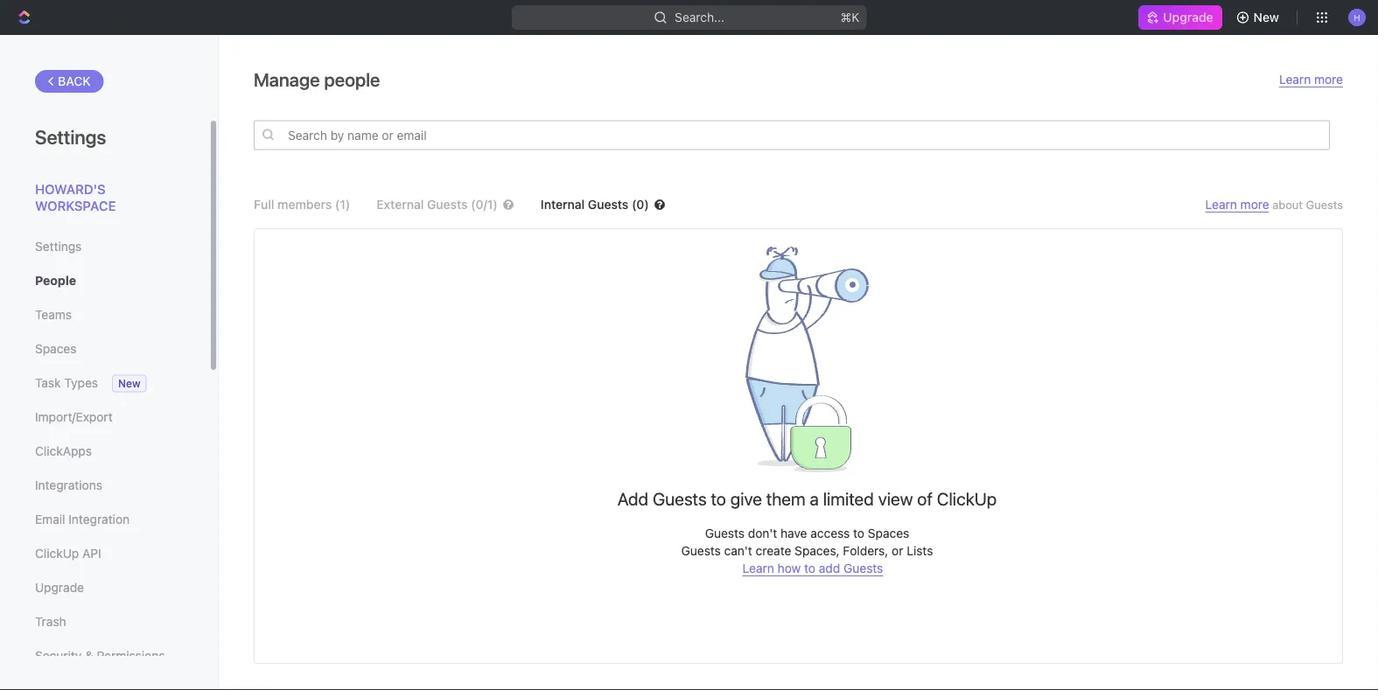 Task type: locate. For each thing, give the bounding box(es) containing it.
external guests (0/1)
[[377, 197, 498, 212]]

1 horizontal spatial spaces
[[868, 526, 909, 541]]

0 horizontal spatial spaces
[[35, 342, 77, 356]]

0 horizontal spatial upgrade link
[[35, 573, 174, 603]]

learn more
[[1279, 72, 1343, 87]]

0 horizontal spatial learn
[[743, 561, 774, 576]]

(0/1)
[[471, 197, 498, 212]]

learn down new button
[[1279, 72, 1311, 87]]

0 vertical spatial settings
[[35, 125, 106, 148]]

about
[[1273, 198, 1303, 211]]

manage people
[[254, 68, 380, 90]]

or
[[892, 544, 903, 558]]

types
[[64, 376, 98, 390]]

spaces
[[35, 342, 77, 356], [868, 526, 909, 541]]

search...
[[675, 10, 725, 25]]

&
[[85, 649, 93, 663]]

1 vertical spatial clickup
[[35, 546, 79, 561]]

1 vertical spatial spaces
[[868, 526, 909, 541]]

1 vertical spatial to
[[853, 526, 865, 541]]

⌘k
[[840, 10, 859, 25]]

more
[[1314, 72, 1343, 87], [1241, 197, 1269, 212]]

external
[[377, 197, 424, 212]]

learn
[[1279, 72, 1311, 87], [1206, 197, 1237, 212], [743, 561, 774, 576]]

howard's workspace
[[35, 181, 116, 214]]

guests right about
[[1306, 198, 1343, 211]]

spaces,
[[795, 544, 840, 558]]

1 vertical spatial settings
[[35, 239, 82, 254]]

learn down create
[[743, 561, 774, 576]]

clickapps link
[[35, 437, 174, 466]]

guests up can't
[[705, 526, 745, 541]]

task types
[[35, 376, 98, 390]]

teams link
[[35, 300, 174, 330]]

1 horizontal spatial more
[[1314, 72, 1343, 87]]

settings
[[35, 125, 106, 148], [35, 239, 82, 254]]

clickup left api
[[35, 546, 79, 561]]

settings element
[[0, 35, 219, 690]]

full members (1) button
[[254, 197, 350, 212]]

external guests (0/1) button
[[377, 197, 514, 212]]

import/export link
[[35, 403, 174, 432]]

2 vertical spatial to
[[804, 561, 816, 576]]

1 vertical spatial more
[[1241, 197, 1269, 212]]

to up folders,
[[853, 526, 865, 541]]

upgrade inside settings element
[[35, 581, 84, 595]]

trash link
[[35, 607, 174, 637]]

1 horizontal spatial learn
[[1206, 197, 1237, 212]]

internal guests (0)
[[541, 197, 649, 212]]

integrations
[[35, 478, 102, 493]]

upgrade down "clickup api"
[[35, 581, 84, 595]]

0 vertical spatial upgrade
[[1163, 10, 1213, 25]]

learn left about
[[1206, 197, 1237, 212]]

learn more about guests
[[1206, 197, 1343, 212]]

spaces up or
[[868, 526, 909, 541]]

settings link
[[35, 232, 174, 262]]

1 vertical spatial upgrade link
[[35, 573, 174, 603]]

integration
[[69, 512, 130, 527]]

don't
[[748, 526, 777, 541]]

0 vertical spatial to
[[711, 488, 726, 509]]

internal
[[541, 197, 585, 212]]

2 horizontal spatial learn
[[1279, 72, 1311, 87]]

2 settings from the top
[[35, 239, 82, 254]]

upgrade
[[1163, 10, 1213, 25], [35, 581, 84, 595]]

0 horizontal spatial clickup
[[35, 546, 79, 561]]

teams
[[35, 308, 72, 322]]

email
[[35, 512, 65, 527]]

permissions
[[97, 649, 165, 663]]

manage
[[254, 68, 320, 90]]

clickup
[[937, 488, 997, 509], [35, 546, 79, 561]]

0 vertical spatial spaces
[[35, 342, 77, 356]]

upgrade link up trash link
[[35, 573, 174, 603]]

upgrade link left new button
[[1139, 5, 1222, 30]]

settings up the people
[[35, 239, 82, 254]]

clickup api link
[[35, 539, 174, 569]]

to left the give
[[711, 488, 726, 509]]

folders,
[[843, 544, 889, 558]]

1 vertical spatial upgrade
[[35, 581, 84, 595]]

security
[[35, 649, 82, 663]]

1 vertical spatial new
[[118, 378, 141, 390]]

access
[[811, 526, 850, 541]]

new button
[[1229, 4, 1290, 32]]

1 horizontal spatial to
[[804, 561, 816, 576]]

new inside settings element
[[118, 378, 141, 390]]

0 vertical spatial more
[[1314, 72, 1343, 87]]

view
[[878, 488, 913, 509]]

to
[[711, 488, 726, 509], [853, 526, 865, 541], [804, 561, 816, 576]]

add
[[618, 488, 649, 509]]

0 horizontal spatial more
[[1241, 197, 1269, 212]]

full
[[254, 197, 274, 212]]

to down "spaces," at the right bottom of page
[[804, 561, 816, 576]]

0 vertical spatial learn
[[1279, 72, 1311, 87]]

guests left the (0)
[[588, 197, 629, 212]]

import/export
[[35, 410, 113, 424]]

new
[[1254, 10, 1279, 25], [118, 378, 141, 390]]

1 horizontal spatial new
[[1254, 10, 1279, 25]]

1 vertical spatial learn
[[1206, 197, 1237, 212]]

guests left can't
[[681, 544, 721, 558]]

members
[[278, 197, 332, 212]]

back
[[58, 74, 91, 88]]

1 horizontal spatial upgrade link
[[1139, 5, 1222, 30]]

0 vertical spatial clickup
[[937, 488, 997, 509]]

2 horizontal spatial to
[[853, 526, 865, 541]]

settings up howard's
[[35, 125, 106, 148]]

spaces inside "spaces" link
[[35, 342, 77, 356]]

guests
[[427, 197, 468, 212], [588, 197, 629, 212], [1306, 198, 1343, 211], [653, 488, 707, 509], [705, 526, 745, 541], [681, 544, 721, 558], [844, 561, 883, 576]]

create
[[756, 544, 791, 558]]

0 horizontal spatial upgrade
[[35, 581, 84, 595]]

2 vertical spatial learn
[[743, 561, 774, 576]]

spaces down the teams
[[35, 342, 77, 356]]

clickup right of
[[937, 488, 997, 509]]

upgrade link
[[1139, 5, 1222, 30], [35, 573, 174, 603]]

0 vertical spatial new
[[1254, 10, 1279, 25]]

upgrade left new button
[[1163, 10, 1213, 25]]

task
[[35, 376, 61, 390]]

0 horizontal spatial to
[[711, 488, 726, 509]]

1 horizontal spatial upgrade
[[1163, 10, 1213, 25]]

0 horizontal spatial new
[[118, 378, 141, 390]]



Task type: describe. For each thing, give the bounding box(es) containing it.
have
[[781, 526, 807, 541]]

add guests to give them a limited view of clickup
[[618, 488, 997, 509]]

Search by name or email text field
[[254, 120, 1330, 150]]

add
[[819, 561, 840, 576]]

integrations link
[[35, 471, 174, 501]]

guests down folders,
[[844, 561, 883, 576]]

a
[[810, 488, 819, 509]]

learn for learn more about guests
[[1206, 197, 1237, 212]]

learn inside 'guests don't have access to spaces guests can't create spaces, folders, or lists learn how to add guests'
[[743, 561, 774, 576]]

how
[[778, 561, 801, 576]]

learn for learn more
[[1279, 72, 1311, 87]]

security & permissions
[[35, 649, 165, 663]]

internal guests (0) button
[[541, 197, 692, 212]]

can't
[[724, 544, 752, 558]]

learn how to add guests link
[[743, 561, 883, 577]]

people
[[324, 68, 380, 90]]

full members (1)
[[254, 197, 350, 212]]

api
[[82, 546, 101, 561]]

1 horizontal spatial clickup
[[937, 488, 997, 509]]

new inside new button
[[1254, 10, 1279, 25]]

guests left (0/1)
[[427, 197, 468, 212]]

guests don't have access to spaces guests can't create spaces, folders, or lists learn how to add guests
[[681, 526, 933, 576]]

1 settings from the top
[[35, 125, 106, 148]]

email integration
[[35, 512, 130, 527]]

workspace
[[35, 198, 116, 214]]

(1)
[[335, 197, 350, 212]]

email integration link
[[35, 505, 174, 535]]

guests inside learn more about guests
[[1306, 198, 1343, 211]]

clickapps
[[35, 444, 92, 459]]

clickup api
[[35, 546, 101, 561]]

them
[[766, 488, 806, 509]]

more for learn more about guests
[[1241, 197, 1269, 212]]

guests right 'add'
[[653, 488, 707, 509]]

people link
[[35, 266, 174, 296]]

give
[[730, 488, 762, 509]]

spaces link
[[35, 334, 174, 364]]

people
[[35, 273, 76, 288]]

trash
[[35, 615, 66, 629]]

more for learn more
[[1314, 72, 1343, 87]]

security & permissions link
[[35, 641, 174, 671]]

of
[[917, 488, 933, 509]]

limited
[[823, 488, 874, 509]]

0 vertical spatial upgrade link
[[1139, 5, 1222, 30]]

h
[[1354, 12, 1361, 22]]

(0)
[[632, 197, 649, 212]]

spaces inside 'guests don't have access to spaces guests can't create spaces, folders, or lists learn how to add guests'
[[868, 526, 909, 541]]

lists
[[907, 544, 933, 558]]

back link
[[35, 70, 104, 93]]

howard's
[[35, 181, 106, 196]]

clickup inside settings element
[[35, 546, 79, 561]]

h button
[[1343, 4, 1371, 32]]



Task type: vqa. For each thing, say whether or not it's contained in the screenshot.
Team within the Tree
no



